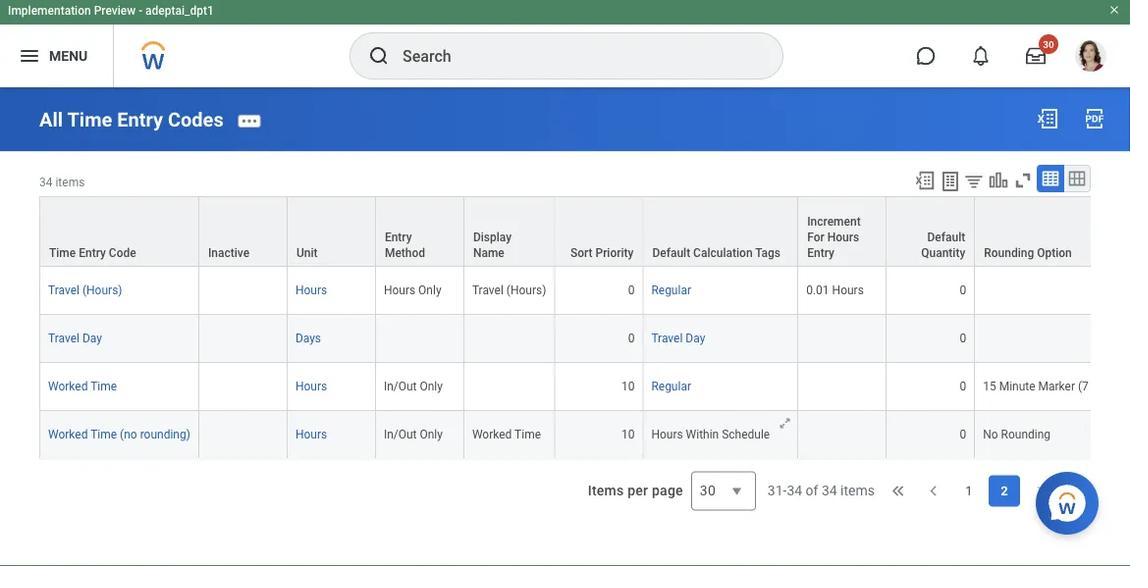 Task type: locate. For each thing, give the bounding box(es) containing it.
hours inside increment for hours entry
[[827, 231, 859, 244]]

adeptai_dpt1
[[145, 4, 214, 18]]

items left chevron 2x left small icon
[[840, 483, 875, 500]]

1 row from the top
[[39, 196, 1130, 267]]

15
[[983, 380, 996, 393]]

1 horizontal spatial (hours)
[[506, 284, 546, 297]]

2 travel day from the left
[[651, 332, 705, 345]]

items
[[55, 176, 85, 190], [840, 483, 875, 500]]

entry down for
[[807, 246, 834, 260]]

10 for no rounding
[[621, 428, 635, 442]]

sort
[[570, 246, 592, 260]]

day down default calculation tags
[[686, 332, 705, 345]]

0 vertical spatial regular
[[651, 284, 691, 297]]

1 vertical spatial regular link
[[651, 380, 691, 393]]

time entry code button
[[40, 197, 198, 266]]

travel (hours)
[[48, 284, 122, 297], [472, 284, 546, 297]]

5 row from the top
[[39, 411, 1130, 459]]

1 horizontal spatial travel day link
[[651, 332, 705, 345]]

day
[[82, 332, 102, 345], [686, 332, 705, 345]]

notifications large image
[[971, 47, 991, 66]]

in/out for worked time
[[384, 380, 417, 393]]

of
[[806, 483, 818, 500]]

3 row from the top
[[39, 315, 1130, 363]]

menu button
[[0, 25, 113, 88]]

unit button
[[288, 197, 375, 266]]

chevron 2x right small image
[[1065, 482, 1085, 501]]

(7
[[1078, 380, 1089, 393]]

cell
[[199, 267, 288, 315], [975, 267, 1130, 315], [199, 315, 288, 363], [376, 315, 464, 363], [464, 315, 555, 363], [798, 315, 887, 363], [975, 315, 1130, 363], [199, 363, 288, 411], [464, 363, 555, 411], [798, 363, 887, 411], [199, 411, 288, 459], [798, 411, 887, 459]]

travel day link up worked time link
[[48, 332, 102, 345]]

hours inside 'cell'
[[651, 428, 683, 442]]

travel (hours) down time entry code
[[48, 284, 122, 297]]

10
[[621, 380, 635, 393], [621, 428, 635, 442]]

0 vertical spatial worked time
[[48, 380, 117, 393]]

all time entry codes main content
[[0, 88, 1130, 564]]

1 regular link from the top
[[651, 284, 691, 297]]

row containing worked time (no rounding)
[[39, 411, 1130, 459]]

0 for travel day
[[960, 332, 966, 345]]

1 button
[[953, 476, 985, 507]]

2 row from the top
[[39, 267, 1130, 315]]

hours for hours only
[[384, 284, 415, 297]]

in/out only
[[384, 380, 443, 393], [384, 428, 443, 442]]

0.01
[[806, 284, 829, 297]]

0 horizontal spatial worked time
[[48, 380, 117, 393]]

1 10 from the top
[[621, 380, 635, 393]]

export to excel image
[[1036, 108, 1059, 131]]

travel (hours) down name
[[472, 284, 546, 297]]

34 left of
[[787, 483, 802, 500]]

fullscreen image
[[1012, 171, 1034, 192]]

increment for hours entry
[[807, 215, 861, 260]]

close environment banner image
[[1108, 4, 1120, 16]]

2 vertical spatial hours link
[[295, 428, 327, 442]]

(hours)
[[82, 284, 122, 297], [506, 284, 546, 297]]

days link
[[295, 332, 321, 345]]

regular up within
[[651, 380, 691, 393]]

34
[[39, 176, 53, 190], [787, 483, 802, 500], [822, 483, 837, 500]]

worked for no rounding
[[48, 428, 88, 442]]

1 horizontal spatial 34
[[787, 483, 802, 500]]

1 regular from the top
[[651, 284, 691, 297]]

only
[[418, 284, 441, 297], [420, 380, 443, 393], [420, 428, 443, 442]]

0
[[628, 284, 635, 297], [960, 284, 966, 297], [628, 332, 635, 345], [960, 332, 966, 345], [960, 380, 966, 393], [960, 428, 966, 442]]

entry inside entry method
[[385, 231, 412, 244]]

schedule
[[722, 428, 770, 442]]

travel day down default calculation tags
[[651, 332, 705, 345]]

34 down all
[[39, 176, 53, 190]]

4 row from the top
[[39, 363, 1130, 411]]

marker
[[1038, 380, 1075, 393]]

toolbar
[[905, 166, 1091, 196]]

hours only
[[384, 284, 441, 297]]

2 in/out from the top
[[384, 428, 417, 442]]

hours for hours link for travel (hours)
[[295, 284, 327, 297]]

2 regular from the top
[[651, 380, 691, 393]]

0 vertical spatial in/out only
[[384, 380, 443, 393]]

2 travel day link from the left
[[651, 332, 705, 345]]

1
[[965, 484, 973, 499]]

select to filter grid data image
[[963, 172, 985, 192]]

1 vertical spatial default
[[652, 246, 690, 260]]

hours within schedule cell
[[643, 411, 798, 459]]

1 vertical spatial regular
[[651, 380, 691, 393]]

worked time
[[48, 380, 117, 393], [472, 428, 541, 442]]

0 vertical spatial hours link
[[295, 284, 327, 297]]

31-
[[768, 483, 787, 500]]

entry method
[[385, 231, 425, 260]]

row
[[39, 196, 1130, 267], [39, 267, 1130, 315], [39, 315, 1130, 363], [39, 363, 1130, 411], [39, 411, 1130, 459]]

0 vertical spatial rounding
[[984, 246, 1034, 260]]

0 for worked time
[[960, 380, 966, 393]]

travel day link down default calculation tags
[[651, 332, 705, 345]]

hours
[[827, 231, 859, 244], [295, 284, 327, 297], [384, 284, 415, 297], [832, 284, 864, 297], [295, 380, 327, 393], [295, 428, 327, 442], [651, 428, 683, 442]]

codes
[[168, 109, 224, 132]]

1 horizontal spatial travel day
[[651, 332, 705, 345]]

regular link
[[651, 284, 691, 297], [651, 380, 691, 393]]

Search Workday  search field
[[403, 35, 742, 78]]

0 vertical spatial default
[[927, 231, 965, 244]]

rounding right no
[[1001, 428, 1051, 442]]

2 in/out only from the top
[[384, 428, 443, 442]]

page
[[652, 483, 683, 500]]

preview
[[94, 4, 136, 18]]

rounding left option
[[984, 246, 1034, 260]]

31-34 of 34 items status
[[768, 482, 875, 501]]

1 hours link from the top
[[295, 284, 327, 297]]

no rounding
[[983, 428, 1051, 442]]

2 horizontal spatial 34
[[822, 483, 837, 500]]

0 horizontal spatial 34
[[39, 176, 53, 190]]

regular for 10
[[651, 380, 691, 393]]

items down all
[[55, 176, 85, 190]]

worked time (no rounding)
[[48, 428, 190, 442]]

rounding
[[984, 246, 1034, 260], [1001, 428, 1051, 442]]

1 horizontal spatial day
[[686, 332, 705, 345]]

regular link for 10
[[651, 380, 691, 393]]

1 vertical spatial in/out only
[[384, 428, 443, 442]]

hours link
[[295, 284, 327, 297], [295, 380, 327, 393], [295, 428, 327, 442]]

default calculation tags button
[[643, 197, 797, 266]]

menu banner
[[0, 0, 1130, 88]]

toolbar inside all time entry codes main content
[[905, 166, 1091, 196]]

worked for 15 minute marker (7 minute 
[[48, 380, 88, 393]]

2 10 from the top
[[621, 428, 635, 442]]

display name
[[473, 231, 512, 260]]

regular
[[651, 284, 691, 297], [651, 380, 691, 393]]

entry up method
[[385, 231, 412, 244]]

0 horizontal spatial travel day link
[[48, 332, 102, 345]]

hours within schedule
[[651, 428, 770, 442]]

1 list
[[953, 476, 1020, 507]]

3 hours link from the top
[[295, 428, 327, 442]]

regular link up within
[[651, 380, 691, 393]]

method
[[385, 246, 425, 260]]

entry
[[117, 109, 163, 132], [385, 231, 412, 244], [79, 246, 106, 260], [807, 246, 834, 260]]

chevron left small image
[[924, 482, 943, 501]]

15 minute marker (7 minute 
[[983, 380, 1130, 393]]

1 vertical spatial worked time
[[472, 428, 541, 442]]

travel day link
[[48, 332, 102, 345], [651, 332, 705, 345]]

regular down default calculation tags
[[651, 284, 691, 297]]

1 travel (hours) from the left
[[48, 284, 122, 297]]

display name button
[[464, 197, 554, 266]]

travel day
[[48, 332, 102, 345], [651, 332, 705, 345]]

entry method button
[[376, 197, 463, 266]]

1 travel day from the left
[[48, 332, 102, 345]]

0 horizontal spatial (hours)
[[82, 284, 122, 297]]

(hours) down time entry code
[[82, 284, 122, 297]]

travel
[[48, 284, 80, 297], [472, 284, 504, 297], [48, 332, 80, 345], [651, 332, 683, 345]]

time for all time entry codes element
[[67, 109, 112, 132]]

34 items
[[39, 176, 85, 190]]

2 (hours) from the left
[[506, 284, 546, 297]]

1 horizontal spatial default
[[927, 231, 965, 244]]

0 horizontal spatial travel day
[[48, 332, 102, 345]]

0 vertical spatial in/out
[[384, 380, 417, 393]]

1 vertical spatial hours link
[[295, 380, 327, 393]]

only for worked time
[[420, 428, 443, 442]]

0 vertical spatial only
[[418, 284, 441, 297]]

0.01 hours
[[806, 284, 864, 297]]

2 regular link from the top
[[651, 380, 691, 393]]

10 for 15 minute marker (7 minute 
[[621, 380, 635, 393]]

all
[[39, 109, 63, 132]]

0 horizontal spatial day
[[82, 332, 102, 345]]

default up quantity at the right of the page
[[927, 231, 965, 244]]

row containing worked time
[[39, 363, 1130, 411]]

0 vertical spatial regular link
[[651, 284, 691, 297]]

worked time link
[[48, 380, 117, 393]]

0 vertical spatial 10
[[621, 380, 635, 393]]

time
[[67, 109, 112, 132], [49, 246, 76, 260], [91, 380, 117, 393], [91, 428, 117, 442], [515, 428, 541, 442]]

priority
[[595, 246, 634, 260]]

0 horizontal spatial items
[[55, 176, 85, 190]]

default inside default quantity
[[927, 231, 965, 244]]

(hours) down display name
[[506, 284, 546, 297]]

31-34 of 34 items
[[768, 483, 875, 500]]

0 for travel (hours)
[[960, 284, 966, 297]]

travel day up worked time link
[[48, 332, 102, 345]]

entry inside increment for hours entry
[[807, 246, 834, 260]]

0 horizontal spatial default
[[652, 246, 690, 260]]

1 horizontal spatial items
[[840, 483, 875, 500]]

in/out
[[384, 380, 417, 393], [384, 428, 417, 442]]

day down travel (hours) 'link'
[[82, 332, 102, 345]]

code
[[109, 246, 136, 260]]

default
[[927, 231, 965, 244], [652, 246, 690, 260]]

increment
[[807, 215, 861, 229]]

worked
[[48, 380, 88, 393], [48, 428, 88, 442], [472, 428, 512, 442]]

regular link down default calculation tags
[[651, 284, 691, 297]]

hours link for worked time
[[295, 428, 327, 442]]

entry left code
[[79, 246, 106, 260]]

1 horizontal spatial travel (hours)
[[472, 284, 546, 297]]

increment for hours entry button
[[798, 197, 886, 266]]

1 vertical spatial rounding
[[1001, 428, 1051, 442]]

0 horizontal spatial travel (hours)
[[48, 284, 122, 297]]

1 vertical spatial 10
[[621, 428, 635, 442]]

default left calculation
[[652, 246, 690, 260]]

default calculation tags
[[652, 246, 781, 260]]

search image
[[367, 45, 391, 68]]

34 right of
[[822, 483, 837, 500]]

sort priority
[[570, 246, 634, 260]]

1 vertical spatial in/out
[[384, 428, 417, 442]]

all time entry codes
[[39, 109, 224, 132]]

2 vertical spatial only
[[420, 428, 443, 442]]

1 vertical spatial items
[[840, 483, 875, 500]]

1 in/out only from the top
[[384, 380, 443, 393]]

1 in/out from the top
[[384, 380, 417, 393]]

unit
[[296, 246, 318, 260]]

in/out only for worked time (no rounding)
[[384, 428, 443, 442]]

2 day from the left
[[686, 332, 705, 345]]

quantity
[[921, 246, 965, 260]]



Task type: vqa. For each thing, say whether or not it's contained in the screenshot.
the 'Default Quantity'
yes



Task type: describe. For each thing, give the bounding box(es) containing it.
in/out for worked time (no rounding)
[[384, 428, 417, 442]]

default quantity
[[921, 231, 965, 260]]

rounding inside popup button
[[984, 246, 1034, 260]]

within
[[686, 428, 719, 442]]

hours for worked time's hours link
[[295, 428, 327, 442]]

rounding)
[[140, 428, 190, 442]]

grow image
[[778, 416, 793, 431]]

sort priority button
[[555, 197, 642, 266]]

days
[[295, 332, 321, 345]]

(no
[[120, 428, 137, 442]]

items per page element
[[585, 460, 756, 523]]

1 vertical spatial only
[[420, 380, 443, 393]]

1 horizontal spatial worked time
[[472, 428, 541, 442]]

1 day from the left
[[82, 332, 102, 345]]

implementation preview -   adeptai_dpt1
[[8, 4, 214, 18]]

2 hours link from the top
[[295, 380, 327, 393]]

0 vertical spatial items
[[55, 176, 85, 190]]

view printable version (pdf) image
[[1083, 108, 1106, 131]]

expand/collapse chart image
[[988, 171, 1009, 192]]

row containing travel day
[[39, 315, 1130, 363]]

profile logan mcneil image
[[1075, 41, 1106, 76]]

default quantity button
[[887, 197, 974, 266]]

chevron right small image
[[1030, 482, 1050, 501]]

items inside status
[[840, 483, 875, 500]]

per
[[628, 483, 648, 500]]

export to excel image
[[914, 171, 936, 192]]

2 travel (hours) from the left
[[472, 284, 546, 297]]

row containing travel (hours)
[[39, 267, 1130, 315]]

hours link for travel (hours)
[[295, 284, 327, 297]]

minute
[[1091, 380, 1128, 393]]

default for default quantity
[[927, 231, 965, 244]]

row containing increment for hours entry
[[39, 196, 1130, 267]]

table image
[[1041, 170, 1060, 189]]

items per page
[[588, 483, 683, 500]]

implementation
[[8, 4, 91, 18]]

inactive
[[208, 246, 249, 260]]

in/out only for worked time
[[384, 380, 443, 393]]

worked time (no rounding) link
[[48, 428, 190, 442]]

time entry code
[[49, 246, 136, 260]]

default for default calculation tags
[[652, 246, 690, 260]]

30 button
[[1014, 35, 1058, 78]]

inbox large image
[[1026, 47, 1046, 66]]

all time entry codes element
[[39, 109, 224, 132]]

pagination element
[[768, 460, 1091, 523]]

hours for second hours link from the bottom of the all time entry codes main content
[[295, 380, 327, 393]]

entry left codes
[[117, 109, 163, 132]]

workday assistant region
[[1036, 464, 1106, 535]]

only for travel (hours)
[[418, 284, 441, 297]]

items
[[588, 483, 624, 500]]

calculation
[[693, 246, 753, 260]]

option
[[1037, 246, 1072, 260]]

entry inside popup button
[[79, 246, 106, 260]]

30
[[1043, 39, 1054, 51]]

tags
[[755, 246, 781, 260]]

0 for worked time (no rounding)
[[960, 428, 966, 442]]

time inside popup button
[[49, 246, 76, 260]]

name
[[473, 246, 504, 260]]

for
[[807, 231, 824, 244]]

hours for hours within schedule
[[651, 428, 683, 442]]

time for "worked time (no rounding)" "link"
[[91, 428, 117, 442]]

1 (hours) from the left
[[82, 284, 122, 297]]

inactive button
[[199, 197, 287, 266]]

no
[[983, 428, 998, 442]]

display
[[473, 231, 512, 244]]

chevron 2x left small image
[[888, 482, 908, 501]]

expand table image
[[1067, 170, 1087, 189]]

time for worked time link
[[91, 380, 117, 393]]

minute
[[999, 380, 1035, 393]]

-
[[139, 4, 142, 18]]

rounding option button
[[975, 197, 1130, 266]]

menu
[[49, 48, 88, 64]]

justify image
[[18, 45, 41, 68]]

export to worksheets image
[[939, 171, 962, 194]]

rounding option
[[984, 246, 1072, 260]]

travel (hours) link
[[48, 284, 122, 297]]

regular link for 0
[[651, 284, 691, 297]]

1 travel day link from the left
[[48, 332, 102, 345]]

regular for 0
[[651, 284, 691, 297]]



